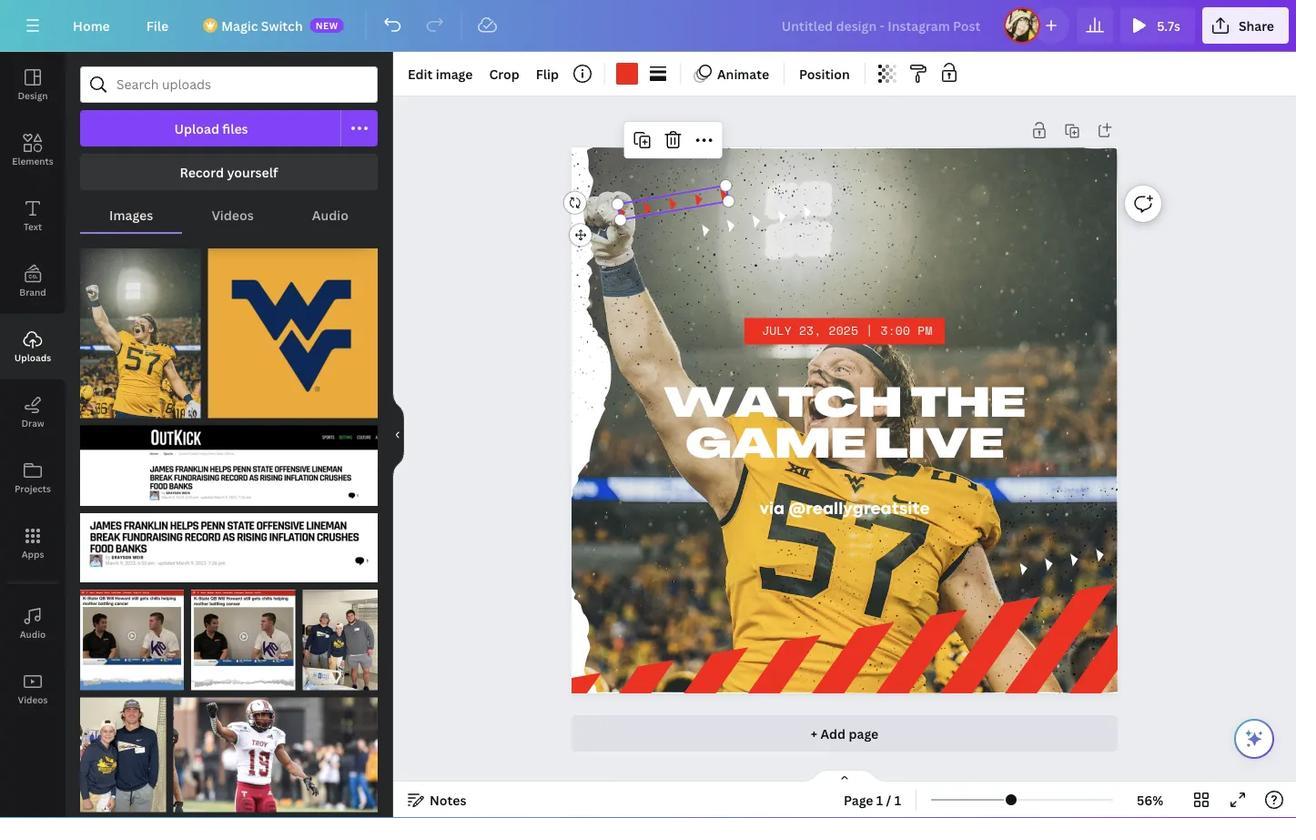 Task type: describe. For each thing, give the bounding box(es) containing it.
crop button
[[482, 59, 527, 88]]

design button
[[0, 52, 66, 117]]

uploads
[[14, 351, 51, 364]]

file button
[[132, 7, 183, 44]]

show pages image
[[801, 769, 888, 784]]

switch
[[261, 17, 303, 34]]

crop
[[489, 65, 519, 82]]

page
[[849, 725, 879, 742]]

hide image
[[392, 391, 404, 479]]

#ff0000 image
[[616, 63, 638, 85]]

56% button
[[1121, 786, 1180, 815]]

images
[[109, 206, 153, 223]]

draw
[[21, 417, 44, 429]]

share
[[1239, 17, 1274, 34]]

flip button
[[529, 59, 566, 88]]

text
[[24, 220, 42, 233]]

the
[[911, 386, 1026, 427]]

upload files
[[174, 120, 248, 137]]

/
[[886, 791, 891, 809]]

edit image
[[408, 65, 473, 82]]

#ff0000 image
[[616, 63, 638, 85]]

files
[[222, 120, 248, 137]]

1 vertical spatial videos button
[[0, 656, 66, 722]]

magic switch
[[221, 17, 303, 34]]

watch
[[664, 386, 902, 427]]

apps
[[22, 548, 44, 560]]

draw button
[[0, 380, 66, 445]]

upload
[[174, 120, 219, 137]]

home
[[73, 17, 110, 34]]

record yourself
[[180, 163, 278, 181]]

5.7s
[[1157, 17, 1181, 34]]

0 vertical spatial audio button
[[283, 198, 378, 232]]

elements
[[12, 155, 53, 167]]

home link
[[58, 7, 124, 44]]

+
[[811, 725, 818, 742]]

game
[[685, 427, 866, 468]]

magic
[[221, 17, 258, 34]]

record yourself button
[[80, 154, 378, 190]]

1 horizontal spatial videos button
[[182, 198, 283, 232]]

notes
[[430, 791, 466, 809]]

position
[[799, 65, 850, 82]]

brand
[[19, 286, 46, 298]]

position button
[[792, 59, 857, 88]]

Design title text field
[[767, 7, 997, 44]]

canva assistant image
[[1243, 728, 1265, 750]]

56%
[[1137, 791, 1163, 809]]

2025
[[829, 322, 858, 339]]

elements button
[[0, 117, 66, 183]]

july
[[762, 322, 792, 339]]

projects
[[15, 482, 51, 495]]



Task type: vqa. For each thing, say whether or not it's contained in the screenshot.
Assigned to James Peterson
no



Task type: locate. For each thing, give the bounding box(es) containing it.
via
[[760, 499, 785, 518]]

1 horizontal spatial audio
[[312, 206, 349, 223]]

1 1 from the left
[[876, 791, 883, 809]]

apps button
[[0, 511, 66, 576]]

add
[[821, 725, 846, 742]]

5.7s button
[[1121, 7, 1195, 44]]

1 vertical spatial audio button
[[0, 591, 66, 656]]

animate
[[717, 65, 769, 82]]

live
[[875, 427, 1004, 468]]

1 vertical spatial audio
[[20, 628, 46, 640]]

videos
[[212, 206, 254, 223], [18, 694, 48, 706]]

flip
[[536, 65, 559, 82]]

1 vertical spatial videos
[[18, 694, 48, 706]]

text button
[[0, 183, 66, 249]]

share button
[[1202, 7, 1289, 44]]

uploads button
[[0, 314, 66, 380]]

0 vertical spatial videos
[[212, 206, 254, 223]]

1
[[876, 791, 883, 809], [894, 791, 901, 809]]

videos button
[[182, 198, 283, 232], [0, 656, 66, 722]]

new
[[316, 19, 338, 31]]

side panel tab list
[[0, 52, 66, 722]]

yourself
[[227, 163, 278, 181]]

@reallygreatsite
[[789, 499, 930, 518]]

audio button
[[283, 198, 378, 232], [0, 591, 66, 656]]

notes button
[[401, 786, 474, 815]]

+ add page button
[[572, 715, 1118, 752]]

2 1 from the left
[[894, 791, 901, 809]]

+ add page
[[811, 725, 879, 742]]

edit
[[408, 65, 433, 82]]

upload files button
[[80, 110, 341, 147]]

image
[[436, 65, 473, 82]]

audio inside side panel 'tab list'
[[20, 628, 46, 640]]

design
[[18, 89, 48, 101]]

page
[[844, 791, 873, 809]]

via @reallygreatsite
[[760, 499, 930, 518]]

audio
[[312, 206, 349, 223], [20, 628, 46, 640]]

videos inside side panel 'tab list'
[[18, 694, 48, 706]]

3:00
[[881, 322, 910, 339]]

1 left /
[[876, 791, 883, 809]]

0 horizontal spatial videos
[[18, 694, 48, 706]]

projects button
[[0, 445, 66, 511]]

0 vertical spatial videos button
[[182, 198, 283, 232]]

1 horizontal spatial videos
[[212, 206, 254, 223]]

page 1 / 1
[[844, 791, 901, 809]]

23,
[[799, 322, 821, 339]]

0 horizontal spatial videos button
[[0, 656, 66, 722]]

1 horizontal spatial 1
[[894, 791, 901, 809]]

|
[[866, 322, 873, 339]]

1 horizontal spatial audio button
[[283, 198, 378, 232]]

Search uploads search field
[[117, 67, 366, 102]]

brand button
[[0, 249, 66, 314]]

file
[[146, 17, 169, 34]]

watch the game live
[[664, 386, 1026, 468]]

0 horizontal spatial 1
[[876, 791, 883, 809]]

0 horizontal spatial audio button
[[0, 591, 66, 656]]

images button
[[80, 198, 182, 232]]

record
[[180, 163, 224, 181]]

0 vertical spatial audio
[[312, 206, 349, 223]]

0 horizontal spatial audio
[[20, 628, 46, 640]]

1 right /
[[894, 791, 901, 809]]

edit image button
[[401, 59, 480, 88]]

july 23, 2025 | 3:00 pm
[[762, 322, 933, 339]]

group
[[80, 238, 201, 418], [208, 238, 378, 418], [80, 415, 378, 506], [80, 502, 378, 583], [80, 579, 184, 690], [191, 579, 295, 690], [303, 579, 378, 690], [80, 687, 166, 812], [173, 687, 378, 812]]

animate button
[[688, 59, 777, 88]]

pm
[[918, 322, 933, 339]]

main menu bar
[[0, 0, 1296, 52]]



